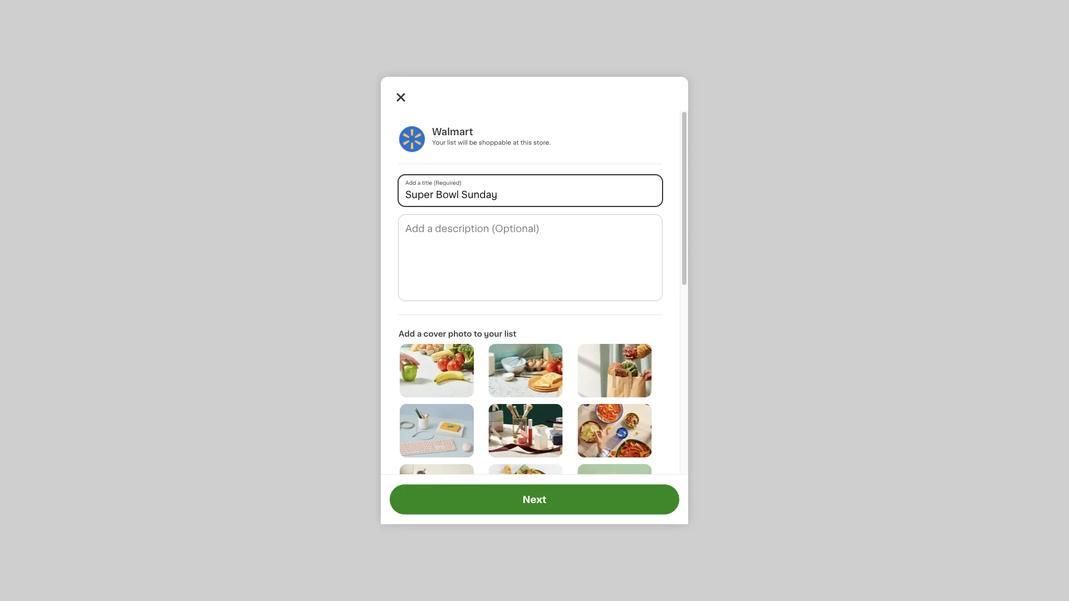 Task type: locate. For each thing, give the bounding box(es) containing it.
a small bottle of milk, a bowl and a whisk, a carton of 6 eggs, a bunch of tomatoes on the vine, sliced cheese, a head of lettuce, and a loaf of bread. image
[[489, 344, 563, 398]]

0 horizontal spatial list
[[447, 139, 456, 146]]

this
[[520, 139, 532, 146]]

walmart your list will be shoppable at this store.
[[432, 127, 551, 146]]

list_add_items dialog
[[381, 77, 688, 601]]

two bags of chips open. image
[[578, 464, 652, 518]]

walmart
[[432, 127, 473, 137]]

list down walmart
[[447, 139, 456, 146]]

bowl of nachos covered in cheese. image
[[489, 464, 563, 518]]

None text field
[[399, 215, 662, 301]]

1 vertical spatial list
[[504, 330, 516, 338]]

0 vertical spatial list
[[447, 139, 456, 146]]

a
[[417, 330, 422, 338]]

list right your
[[504, 330, 516, 338]]

list inside walmart your list will be shoppable at this store.
[[447, 139, 456, 146]]

a person touching an apple, a banana, a bunch of tomatoes, and an assortment of other vegetables on a counter. image
[[400, 344, 474, 398]]

next button
[[390, 485, 679, 515]]

add a cover photo to your list
[[399, 330, 516, 338]]

a person holding a tomato and a grocery bag with a baguette and vegetables. image
[[578, 344, 652, 398]]

will
[[458, 139, 468, 146]]

at
[[513, 139, 519, 146]]

cover
[[423, 330, 446, 338]]

1 horizontal spatial list
[[504, 330, 516, 338]]

your
[[484, 330, 502, 338]]

add
[[399, 330, 415, 338]]

list
[[447, 139, 456, 146], [504, 330, 516, 338]]

a table with people sitting around it with a bowl of potato chips, doritos, and cheetos. image
[[578, 404, 652, 458]]



Task type: vqa. For each thing, say whether or not it's contained in the screenshot.
Many
no



Task type: describe. For each thing, give the bounding box(es) containing it.
to
[[474, 330, 482, 338]]

a tabletop of makeup, skincare, and beauty products. image
[[489, 404, 563, 458]]

a jar of flour, a stick of sliced butter, 3 granny smith apples, a carton of 7 eggs. image
[[400, 464, 474, 518]]

store.
[[533, 139, 551, 146]]

a keyboard, mouse, notebook, cup of pencils, wire cable. image
[[400, 404, 474, 458]]

photo
[[448, 330, 472, 338]]

walmart logo image
[[399, 126, 425, 153]]

be
[[469, 139, 477, 146]]

none text field inside list_add_items dialog
[[399, 215, 662, 301]]

next
[[523, 495, 546, 504]]

Add a title (Required) text field
[[399, 175, 662, 206]]

your
[[432, 139, 446, 146]]

shoppable
[[479, 139, 511, 146]]



